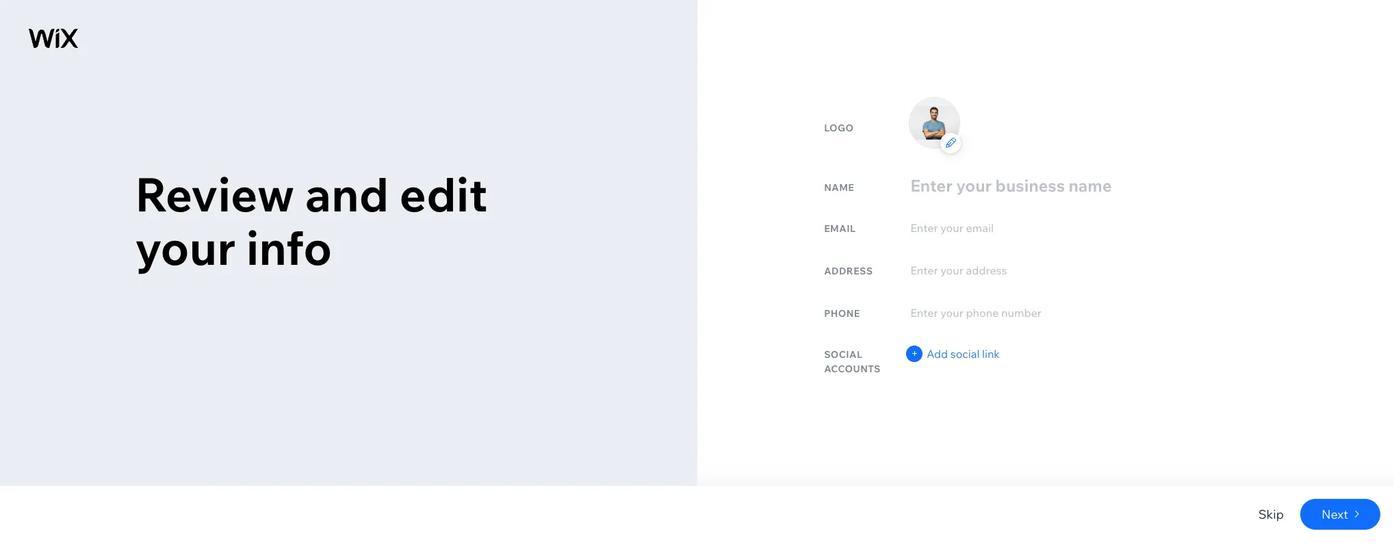 Task type: vqa. For each thing, say whether or not it's contained in the screenshot.
Skip associated with Pick a theme you like
yes



Task type: locate. For each thing, give the bounding box(es) containing it.
home
[[52, 40, 81, 52]]

name
[[825, 181, 855, 194]]

skip for review and edit your info
[[1259, 506, 1285, 522]]

next
[[1322, 506, 1349, 522], [1322, 506, 1349, 522]]

you
[[431, 164, 513, 223]]

review
[[135, 164, 295, 223]]

edit
[[400, 164, 488, 223]]

add
[[927, 347, 949, 361]]

pick
[[135, 164, 231, 223]]

skip
[[1259, 506, 1285, 522], [1259, 506, 1285, 522]]

Enter your phone number text field
[[910, 304, 1200, 322]]

and
[[305, 164, 389, 223]]

Enter your address text field
[[910, 262, 1200, 279]]

a
[[242, 164, 268, 223]]

phone
[[825, 307, 861, 320]]

pick a theme you like
[[135, 164, 513, 277]]

accounts
[[825, 363, 881, 375]]



Task type: describe. For each thing, give the bounding box(es) containing it.
social accounts
[[825, 349, 881, 375]]

email
[[825, 222, 856, 235]]

like
[[135, 218, 213, 277]]

link
[[983, 347, 1000, 361]]

skip for pick a theme you like
[[1259, 506, 1285, 522]]

theme
[[278, 164, 421, 223]]

social
[[825, 349, 863, 361]]

Enter your business name text field
[[910, 175, 1200, 196]]

logo
[[825, 122, 854, 134]]

your
[[135, 218, 236, 277]]

info
[[246, 218, 332, 277]]

social
[[951, 347, 980, 361]]

add social link
[[927, 347, 1000, 361]]

Enter your email text field
[[910, 219, 1200, 237]]

review and edit your info
[[135, 164, 488, 277]]

address
[[825, 265, 873, 277]]



